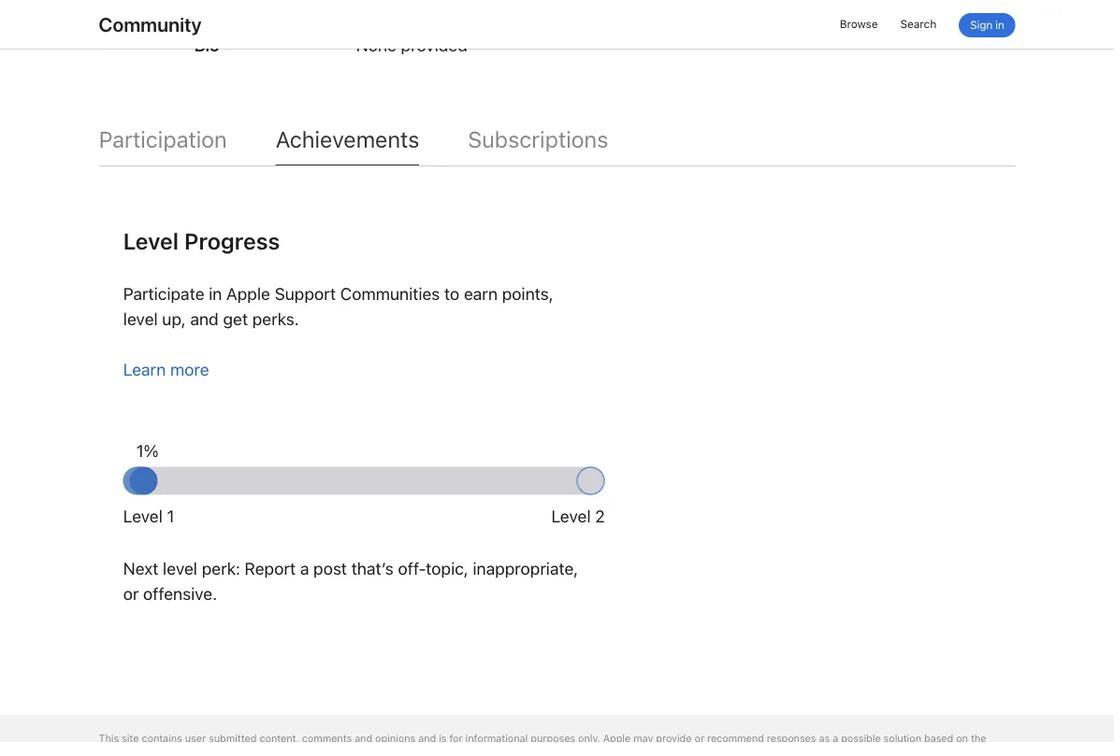 Task type: vqa. For each thing, say whether or not it's contained in the screenshot.
bottommost in
yes



Task type: locate. For each thing, give the bounding box(es) containing it.
level left '1'
[[123, 506, 162, 527]]

1 horizontal spatial level
[[163, 559, 197, 579]]

main content
[[78, 0, 1036, 697]]

next level perk: report a post that's off-topic, inappropriate, or offensive.
[[123, 559, 578, 604]]

achievements link
[[275, 126, 419, 167]]

1
[[167, 506, 174, 527]]

learn
[[123, 360, 166, 380]]

0 horizontal spatial level
[[123, 309, 158, 329]]

none provided
[[356, 36, 467, 56]]

in
[[995, 18, 1004, 32], [209, 284, 222, 305]]

subscriptions link
[[468, 126, 608, 165]]

in right sign at the top of page
[[995, 18, 1004, 32]]

report
[[245, 559, 296, 579]]

participation link
[[99, 126, 227, 165]]

or
[[123, 584, 139, 604]]

to
[[444, 284, 459, 305]]

0 vertical spatial level
[[123, 309, 158, 329]]

participate
[[123, 284, 204, 305]]

level
[[123, 228, 179, 255], [123, 506, 162, 527], [551, 506, 591, 527]]

post
[[313, 559, 347, 579]]

community
[[99, 13, 202, 36]]

communities
[[340, 284, 440, 305]]

off-
[[398, 559, 426, 579]]

1 horizontal spatial in
[[995, 18, 1004, 32]]

provided
[[401, 36, 467, 56]]

level 1
[[123, 506, 174, 527]]

bio
[[194, 36, 219, 56]]

achievements
[[275, 126, 419, 154]]

level for level 2
[[551, 506, 591, 527]]

browse link
[[840, 14, 878, 35]]

level left 2 on the right
[[551, 506, 591, 527]]

none
[[356, 36, 396, 56]]

0 horizontal spatial in
[[209, 284, 222, 305]]

that's
[[351, 559, 393, 579]]

subscriptions
[[468, 126, 608, 154]]

sign in
[[970, 18, 1004, 32]]

level up the participate
[[123, 228, 179, 255]]

level for level progress
[[123, 228, 179, 255]]

level inside participate in apple support communities to earn points, level up, and get perks.
[[123, 309, 158, 329]]

sign in link
[[959, 13, 1015, 37]]

0 vertical spatial in
[[995, 18, 1004, 32]]

1 vertical spatial in
[[209, 284, 222, 305]]

in inside participate in apple support communities to earn points, level up, and get perks.
[[209, 284, 222, 305]]

perks.
[[252, 309, 299, 329]]

level
[[123, 309, 158, 329], [163, 559, 197, 579]]

1 vertical spatial level
[[163, 559, 197, 579]]

search
[[900, 17, 936, 31]]

in up and at the top
[[209, 284, 222, 305]]

level left up,
[[123, 309, 158, 329]]

level up offensive.
[[163, 559, 197, 579]]

2
[[595, 506, 605, 527]]



Task type: describe. For each thing, give the bounding box(es) containing it.
search link
[[900, 14, 936, 35]]

more
[[170, 360, 209, 380]]

learn more
[[123, 360, 209, 380]]

community link
[[99, 13, 202, 36]]

in for participate
[[209, 284, 222, 305]]

a
[[300, 559, 309, 579]]

and
[[190, 309, 218, 329]]

points,
[[502, 284, 553, 305]]

inappropriate,
[[473, 559, 578, 579]]

support
[[274, 284, 336, 305]]

browse
[[840, 17, 878, 31]]

progress
[[184, 228, 280, 255]]

in for sign
[[995, 18, 1004, 32]]

learn more link
[[123, 360, 209, 380]]

earn
[[464, 284, 498, 305]]

apple
[[226, 284, 270, 305]]

sign
[[970, 18, 993, 32]]

offensive.
[[143, 584, 217, 604]]

next
[[123, 559, 158, 579]]

get
[[223, 309, 248, 329]]

1%
[[137, 441, 159, 461]]

level inside next level perk: report a post that's off-topic, inappropriate, or offensive.
[[163, 559, 197, 579]]

level for level 1
[[123, 506, 162, 527]]

participate in apple support communities to earn points, level up, and get perks.
[[123, 284, 553, 329]]

level progress
[[123, 228, 280, 255]]

level 2
[[551, 506, 605, 527]]

participation
[[99, 126, 227, 154]]

perk:
[[202, 559, 240, 579]]

topic,
[[426, 559, 468, 579]]

main content containing participation
[[78, 0, 1036, 697]]

up,
[[162, 309, 186, 329]]



